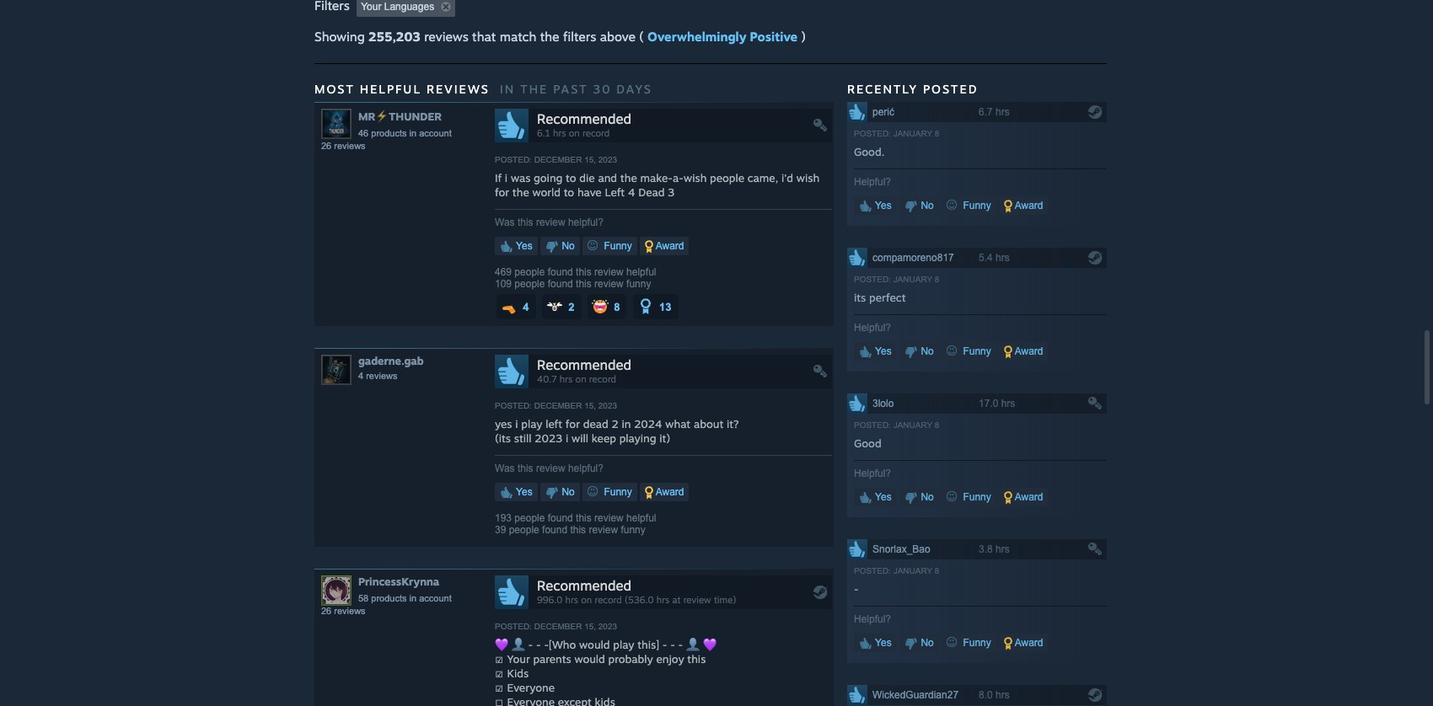 Task type: locate. For each thing, give the bounding box(es) containing it.
2023 up 'and'
[[598, 155, 617, 165]]

2 wish from the left
[[797, 171, 820, 185]]

if
[[495, 171, 502, 185]]

posted: january 8 its perfect
[[854, 275, 939, 305]]

was down "if"
[[495, 217, 515, 229]]

26 reviews link down mr⚡thunder image
[[321, 141, 366, 151]]

funny up 17.0 on the right bottom of page
[[960, 346, 991, 358]]

about
[[694, 418, 724, 431]]

2 horizontal spatial 4
[[628, 186, 635, 199]]

0 horizontal spatial 💜
[[495, 638, 508, 652]]

products down "mr⚡thunder" link
[[371, 128, 407, 139]]

princess󠁳⁧⁧
[[358, 575, 442, 589]]

1 horizontal spatial 4
[[523, 301, 529, 313]]

posted: for posted: january 8 good
[[854, 421, 891, 430]]

1 horizontal spatial for
[[566, 418, 580, 431]]

to left the have
[[564, 186, 574, 199]]

👤 right this]
[[686, 638, 700, 652]]

💜 down the time)
[[703, 638, 716, 652]]

2 vertical spatial record
[[595, 595, 622, 606]]

review
[[536, 217, 565, 229], [594, 267, 624, 278], [594, 278, 624, 290], [536, 463, 565, 475], [594, 513, 624, 525], [589, 525, 618, 536], [683, 595, 711, 606]]

2 inside posted: december 15, 2023 yes i play left for dead 2 in 2024 what about it? (its still 2023 i will keep playing it)
[[612, 418, 619, 431]]

- inside 'posted: january 8 -'
[[854, 583, 859, 596]]

2023 down left
[[535, 432, 563, 445]]

0 vertical spatial for
[[495, 186, 509, 199]]

2 was this review helpful? from the top
[[495, 463, 604, 475]]

to
[[566, 171, 576, 185], [564, 186, 574, 199]]

1 vertical spatial products
[[371, 594, 407, 604]]

helpful? down "good."
[[854, 176, 891, 188]]

15, inside posted: december 15, 2023 if i was going to die and the make-a-wish people came, i'd wish for the world to have left 4 dead 3
[[584, 155, 596, 165]]

1 helpful? from the top
[[854, 176, 891, 188]]

record for recommended 6.1 hrs on record
[[583, 128, 610, 139]]

gaderne.gab image
[[322, 356, 351, 385]]

yes link down 'posted: january 8 -'
[[854, 634, 897, 653]]

in
[[409, 128, 417, 139], [622, 418, 631, 431], [409, 594, 417, 604]]

0 vertical spatial record
[[583, 128, 610, 139]]

december inside posted: december 15, 2023 yes i play left for dead 2 in 2024 what about it? (its still 2023 i will keep playing it)
[[534, 402, 582, 411]]

reviews inside gaderne.gab 4 reviews
[[366, 371, 397, 381]]

0 horizontal spatial 4
[[358, 371, 363, 381]]

recommended for recommended 40.7 hrs on record
[[537, 357, 631, 374]]

helpful inside 469 people found this review helpful 109 people found this review funny
[[626, 267, 656, 278]]

1 vertical spatial play
[[613, 638, 634, 652]]

play
[[521, 418, 542, 431], [613, 638, 634, 652]]

i'd
[[781, 171, 793, 185]]

in inside princess󠁳⁧⁧ krynna 58 products in account 26 reviews
[[409, 594, 417, 604]]

2023
[[598, 155, 617, 165], [598, 402, 617, 411], [535, 432, 563, 445], [598, 622, 617, 632]]

posted: inside posted: december 15, 2023 if i was going to die and the make-a-wish people came, i'd wish for the world to have left 4 dead 3
[[495, 155, 532, 165]]

💜 up kids
[[495, 638, 508, 652]]

26 inside the mr⚡thunder 46 products in account 26 reviews
[[321, 141, 332, 151]]

on for recommended 996.0 hrs on record            (536.0 hrs at review time)
[[581, 595, 592, 606]]

1 horizontal spatial wish
[[797, 171, 820, 185]]

1 vertical spatial 26 reviews link
[[321, 606, 366, 616]]

was for recommended 6.1 hrs on record
[[495, 217, 515, 229]]

i inside posted: december 15, 2023 if i was going to die and the make-a-wish people came, i'd wish for the world to have left 4 dead 3
[[505, 171, 508, 185]]

26
[[321, 141, 332, 151], [321, 606, 332, 616]]

0 vertical spatial helpful
[[626, 267, 656, 278]]

yes link down good
[[854, 488, 897, 507]]

award
[[1012, 200, 1043, 212], [653, 241, 684, 252], [1012, 346, 1043, 358], [653, 487, 684, 498], [1012, 492, 1043, 504], [1012, 638, 1043, 649]]

1 january from the top
[[893, 129, 932, 139]]

4 january from the top
[[893, 567, 932, 576]]

6.7 hrs
[[979, 106, 1010, 118]]

2023 inside posted: december 15, 2023 if i was going to die and the make-a-wish people came, i'd wish for the world to have left 4 dead 3
[[598, 155, 617, 165]]

1 vertical spatial 4
[[523, 301, 529, 313]]

0 horizontal spatial 2
[[568, 301, 575, 313]]

probably
[[608, 653, 653, 666]]

yes down still
[[513, 487, 533, 498]]

2023 for dead
[[598, 402, 617, 411]]

funny inside 469 people found this review helpful 109 people found this review funny
[[626, 278, 651, 290]]

award link up 17.0 hrs
[[999, 343, 1048, 361]]

1 horizontal spatial play
[[613, 638, 634, 652]]

💜
[[495, 638, 508, 652], [703, 638, 716, 652]]

helpful
[[626, 267, 656, 278], [626, 513, 656, 525]]

15,
[[584, 155, 596, 165], [584, 402, 596, 411], [584, 622, 596, 632]]

yes for good.
[[873, 200, 892, 212]]

recommended up dead
[[537, 357, 631, 374]]

4 right left
[[628, 186, 635, 199]]

recommended down 193 people found this review helpful 39 people found this review funny
[[537, 578, 631, 595]]

hrs right 6.7
[[996, 106, 1010, 118]]

0 vertical spatial your
[[361, 1, 381, 13]]

showing
[[314, 29, 365, 45]]

award link for good.
[[999, 197, 1048, 215]]

2 account from the top
[[419, 594, 452, 604]]

record up dead
[[589, 374, 616, 386]]

for inside posted: december 15, 2023 if i was going to die and the make-a-wish people came, i'd wish for the world to have left 4 dead 3
[[495, 186, 509, 199]]

was
[[495, 217, 515, 229], [495, 463, 515, 475]]

1 vertical spatial december
[[534, 402, 582, 411]]

to left die
[[566, 171, 576, 185]]

4 helpful? from the top
[[854, 614, 891, 626]]

1 15, from the top
[[584, 155, 596, 165]]

filters
[[563, 29, 596, 45]]

8 inside 'posted: january 8 -'
[[935, 567, 939, 576]]

1 horizontal spatial 2
[[612, 418, 619, 431]]

helpful
[[360, 82, 421, 96]]

funny link
[[942, 197, 996, 215], [583, 237, 637, 256], [942, 343, 996, 361], [583, 483, 637, 502], [942, 488, 996, 507], [942, 634, 996, 653]]

26 reviews link for recommended 6.1 hrs on record
[[321, 141, 366, 151]]

2 15, from the top
[[584, 402, 596, 411]]

0 vertical spatial was this review helpful?
[[495, 217, 604, 229]]

yes link down "good."
[[854, 197, 897, 215]]

no link for good
[[900, 488, 939, 507]]

1 vertical spatial 15,
[[584, 402, 596, 411]]

posted
[[923, 82, 978, 96]]

keep
[[592, 432, 616, 445]]

1 vertical spatial would
[[574, 653, 605, 666]]

what
[[665, 418, 691, 431]]

hrs
[[996, 106, 1010, 118], [553, 128, 566, 139], [996, 252, 1010, 264], [560, 374, 573, 386], [1001, 398, 1015, 410], [996, 544, 1010, 556], [565, 595, 578, 606], [656, 595, 669, 606], [996, 690, 1010, 702]]

posted: for posted: january 8 -
[[854, 567, 891, 576]]

perfect
[[869, 291, 906, 305]]

2 was from the top
[[495, 463, 515, 475]]

posted: inside 'posted: january 8 -'
[[854, 567, 891, 576]]

posted: inside posted: december 15, 2023 yes i play left for dead 2 in 2024 what about it? (its still 2023 i will keep playing it)
[[495, 402, 532, 411]]

on right 6.1
[[569, 128, 580, 139]]

reviews down the 46
[[334, 141, 366, 151]]

3 15, from the top
[[584, 622, 596, 632]]

your languages
[[361, 1, 434, 13]]

wish
[[684, 171, 707, 185], [797, 171, 820, 185]]

your up 255,203 at left
[[361, 1, 381, 13]]

0 horizontal spatial wish
[[684, 171, 707, 185]]

1 helpful? from the top
[[568, 217, 604, 229]]

january down the 'compamoreno817' on the right
[[893, 275, 932, 284]]

your inside 'posted: december 15, 2023 💜 👤 - - -[who would play this] - - - 👤 💜 ☑ your parents would probably enjoy this ☑ kids ☑ everyone'
[[507, 653, 530, 666]]

helpful? down 'posted: january 8 -'
[[854, 614, 891, 626]]

award link up '3.8 hrs'
[[999, 488, 1048, 507]]

on inside recommended 996.0 hrs on record            (536.0 hrs at review time)
[[581, 595, 592, 606]]

recommended inside recommended 996.0 hrs on record            (536.0 hrs at review time)
[[537, 578, 631, 595]]

1 products from the top
[[371, 128, 407, 139]]

1 vertical spatial i
[[515, 418, 518, 431]]

funny link up 17.0 on the right bottom of page
[[942, 343, 996, 361]]

posted: inside the "posted: january 8 good"
[[854, 421, 891, 430]]

helpful? down its
[[854, 322, 891, 334]]

account down the 'krynna'
[[419, 594, 452, 604]]

13
[[659, 301, 672, 313]]

0 vertical spatial account
[[419, 128, 452, 139]]

record inside recommended 6.1 hrs on record
[[583, 128, 610, 139]]

2 recommended from the top
[[537, 357, 631, 374]]

on for recommended 6.1 hrs on record
[[569, 128, 580, 139]]

40.7
[[537, 374, 557, 386]]

posted: down snorlax_bao
[[854, 567, 891, 576]]

0 vertical spatial 4
[[628, 186, 635, 199]]

yes link for -
[[854, 634, 897, 653]]

2 january from the top
[[893, 275, 932, 284]]

☑ left kids
[[495, 667, 504, 681]]

recommended
[[537, 111, 631, 128], [537, 357, 631, 374], [537, 578, 631, 595]]

1 recommended from the top
[[537, 111, 631, 128]]

1 horizontal spatial 👤
[[686, 638, 700, 652]]

was this review helpful? for recommended 6.1 hrs on record
[[495, 217, 604, 229]]

posted: inside the posted: january 8 good.
[[854, 129, 891, 139]]

0 vertical spatial to
[[566, 171, 576, 185]]

2023 inside 'posted: december 15, 2023 💜 👤 - - -[who would play this] - - - 👤 💜 ☑ your parents would probably enjoy this ☑ kids ☑ everyone'
[[598, 622, 617, 632]]

4
[[628, 186, 635, 199], [523, 301, 529, 313], [358, 371, 363, 381]]

record for recommended 996.0 hrs on record            (536.0 hrs at review time)
[[595, 595, 622, 606]]

193
[[495, 513, 512, 525]]

was for recommended 40.7 hrs on record
[[495, 463, 515, 475]]

no
[[918, 200, 934, 212], [559, 241, 575, 252], [918, 346, 934, 358], [559, 487, 575, 498], [918, 492, 934, 504], [918, 638, 934, 649]]

26 down "princess󠁳⁧⁧ krynna" icon
[[321, 606, 332, 616]]

0 vertical spatial would
[[579, 638, 610, 652]]

funny link for its perfect
[[942, 343, 996, 361]]

2 helpful? from the top
[[568, 463, 604, 475]]

funny link up 8.0
[[942, 634, 996, 653]]

posted: up its
[[854, 275, 891, 284]]

products down princess󠁳⁧⁧ krynna link
[[371, 594, 407, 604]]

posted:
[[854, 129, 891, 139], [495, 155, 532, 165], [854, 275, 891, 284], [495, 402, 532, 411], [854, 421, 891, 430], [854, 567, 891, 576], [495, 622, 532, 632]]

no for good
[[918, 492, 934, 504]]

1 horizontal spatial 💜
[[703, 638, 716, 652]]

was this review helpful? down still
[[495, 463, 604, 475]]

no link
[[900, 197, 939, 215], [540, 237, 580, 256], [900, 343, 939, 361], [540, 483, 580, 502], [900, 488, 939, 507], [900, 634, 939, 653]]

2
[[568, 301, 575, 313], [612, 418, 619, 431]]

reviews down gaderne.gab link
[[366, 371, 397, 381]]

2 products from the top
[[371, 594, 407, 604]]

2 helpful from the top
[[626, 513, 656, 525]]

on for recommended 40.7 hrs on record
[[575, 374, 586, 386]]

yes up "3lolo"
[[873, 346, 892, 358]]

2 vertical spatial 15,
[[584, 622, 596, 632]]

3 january from the top
[[893, 421, 932, 430]]

2 up keep
[[612, 418, 619, 431]]

hrs right '40.7'
[[560, 374, 573, 386]]

1 vertical spatial was this review helpful?
[[495, 463, 604, 475]]

8 inside the "posted: january 8 good"
[[935, 421, 939, 430]]

account inside princess󠁳⁧⁧ krynna 58 products in account 26 reviews
[[419, 594, 452, 604]]

december up going on the top left of the page
[[534, 155, 582, 165]]

26 reviews link down "princess󠁳⁧⁧ krynna" icon
[[321, 606, 366, 616]]

2 vertical spatial recommended
[[537, 578, 631, 595]]

award link up 5.4 hrs
[[999, 197, 1048, 215]]

helpful? for recommended 6.1 hrs on record
[[568, 217, 604, 229]]

on inside recommended 6.1 hrs on record
[[569, 128, 580, 139]]

0 horizontal spatial for
[[495, 186, 509, 199]]

left
[[605, 186, 625, 199]]

0 vertical spatial products
[[371, 128, 407, 139]]

1 vertical spatial 26
[[321, 606, 332, 616]]

1 vertical spatial 2
[[612, 418, 619, 431]]

1 26 reviews link from the top
[[321, 141, 366, 151]]

3 helpful? from the top
[[854, 468, 891, 480]]

would
[[579, 638, 610, 652], [574, 653, 605, 666]]

0 vertical spatial 15,
[[584, 155, 596, 165]]

(
[[639, 29, 644, 45]]

17.0 hrs
[[979, 398, 1015, 410]]

0 vertical spatial 26 reviews link
[[321, 141, 366, 151]]

0 vertical spatial helpful?
[[568, 217, 604, 229]]

2 december from the top
[[534, 402, 582, 411]]

0 horizontal spatial 👤
[[511, 638, 525, 652]]

1 vertical spatial your
[[507, 653, 530, 666]]

6.1
[[537, 128, 550, 139]]

0 vertical spatial 26
[[321, 141, 332, 151]]

1 vertical spatial recommended
[[537, 357, 631, 374]]

39
[[495, 525, 506, 536]]

reviews inside the mr⚡thunder 46 products in account 26 reviews
[[334, 141, 366, 151]]

yes link for good.
[[854, 197, 897, 215]]

2023 up dead
[[598, 402, 617, 411]]

posted: december 15, 2023 yes i play left for dead 2 in 2024 what about it? (its still 2023 i will keep playing it)
[[495, 402, 739, 445]]

1 was from the top
[[495, 217, 515, 229]]

yes down "good."
[[873, 200, 892, 212]]

15, for recommended 40.7 hrs on record
[[584, 402, 596, 411]]

helpful inside 193 people found this review helpful 39 people found this review funny
[[626, 513, 656, 525]]

0 vertical spatial recommended
[[537, 111, 631, 128]]

january down "3lolo"
[[893, 421, 932, 430]]

8
[[935, 129, 939, 139], [935, 275, 939, 284], [614, 301, 620, 313], [935, 421, 939, 430], [935, 567, 939, 576]]

posted: up good
[[854, 421, 891, 430]]

1 vertical spatial ☑
[[495, 667, 504, 681]]

account down mr⚡thunder
[[419, 128, 452, 139]]

its
[[854, 291, 866, 305]]

1 26 from the top
[[321, 141, 332, 151]]

1 vertical spatial helpful?
[[568, 463, 604, 475]]

helpful? for good.
[[854, 176, 891, 188]]

record left (536.0
[[595, 595, 622, 606]]

record inside recommended 40.7 hrs on record
[[589, 374, 616, 386]]

wish right make-
[[684, 171, 707, 185]]

2 vertical spatial i
[[566, 432, 568, 445]]

0 horizontal spatial your
[[361, 1, 381, 13]]

1 vertical spatial account
[[419, 594, 452, 604]]

yes link up "3lolo"
[[854, 343, 897, 361]]

your up kids
[[507, 653, 530, 666]]

2 vertical spatial ☑
[[495, 681, 504, 695]]

no for its
[[918, 346, 934, 358]]

2 vertical spatial in
[[409, 594, 417, 604]]

play up still
[[521, 418, 542, 431]]

still
[[514, 432, 532, 445]]

15, inside 'posted: december 15, 2023 💜 👤 - - -[who would play this] - - - 👤 💜 ☑ your parents would probably enjoy this ☑ kids ☑ everyone'
[[584, 622, 596, 632]]

in down the 'krynna'
[[409, 594, 417, 604]]

1 vertical spatial for
[[566, 418, 580, 431]]

no up 193 people found this review helpful 39 people found this review funny
[[559, 487, 575, 498]]

2 ☑ from the top
[[495, 667, 504, 681]]

8 inside the posted: january 8 good.
[[935, 129, 939, 139]]

reviews inside princess󠁳⁧⁧ krynna 58 products in account 26 reviews
[[334, 606, 366, 616]]

helpful? for its
[[854, 322, 891, 334]]

january
[[893, 129, 932, 139], [893, 275, 932, 284], [893, 421, 932, 430], [893, 567, 932, 576]]

january inside the posted: january 8 its perfect
[[893, 275, 932, 284]]

i right "if"
[[505, 171, 508, 185]]

gaderne.gab 4 reviews
[[358, 354, 424, 381]]

0 vertical spatial play
[[521, 418, 542, 431]]

☑ left parents
[[495, 653, 504, 666]]

2 horizontal spatial i
[[566, 432, 568, 445]]

1 horizontal spatial your
[[507, 653, 530, 666]]

☑
[[495, 653, 504, 666], [495, 667, 504, 681], [495, 681, 504, 695]]

it)
[[659, 432, 670, 445]]

8 for good
[[935, 421, 939, 430]]

hrs right 8.0
[[996, 690, 1010, 702]]

helpful?
[[854, 176, 891, 188], [854, 322, 891, 334], [854, 468, 891, 480], [854, 614, 891, 626]]

0 vertical spatial i
[[505, 171, 508, 185]]

0 horizontal spatial i
[[505, 171, 508, 185]]

hrs right 3.8
[[996, 544, 1010, 556]]

15, inside posted: december 15, 2023 yes i play left for dead 2 in 2024 what about it? (its still 2023 i will keep playing it)
[[584, 402, 596, 411]]

1 vertical spatial was
[[495, 463, 515, 475]]

posted: for posted: december 15, 2023 yes i play left for dead 2 in 2024 what about it? (its still 2023 i will keep playing it)
[[495, 402, 532, 411]]

funny link up 5.4 on the right of page
[[942, 197, 996, 215]]

reviews
[[427, 82, 490, 96]]

i for recommended 6.1 hrs on record
[[505, 171, 508, 185]]

2 26 reviews link from the top
[[321, 606, 366, 616]]

mr⚡thunder image
[[322, 110, 351, 139]]

wish right the i'd at the top of the page
[[797, 171, 820, 185]]

no up snorlax_bao
[[918, 492, 934, 504]]

award for good
[[1012, 492, 1043, 504]]

compamoreno817
[[873, 252, 954, 264]]

award for good.
[[1012, 200, 1043, 212]]

january inside 'posted: january 8 -'
[[893, 567, 932, 576]]

funny inside 193 people found this review helpful 39 people found this review funny
[[621, 525, 646, 536]]

on right '40.7'
[[575, 374, 586, 386]]

january down snorlax_bao
[[893, 567, 932, 576]]

1 helpful from the top
[[626, 267, 656, 278]]

8 inside the posted: january 8 its perfect
[[935, 275, 939, 284]]

1 account from the top
[[419, 128, 452, 139]]

for down "if"
[[495, 186, 509, 199]]

funny for -
[[960, 638, 991, 649]]

yes link for its
[[854, 343, 897, 361]]

yes link for good
[[854, 488, 897, 507]]

0 vertical spatial was
[[495, 217, 515, 229]]

1 vertical spatial record
[[589, 374, 616, 386]]

yes
[[495, 418, 512, 431]]

0 vertical spatial on
[[569, 128, 580, 139]]

people
[[710, 171, 745, 185], [515, 267, 545, 278], [515, 278, 545, 290], [515, 513, 545, 525], [509, 525, 539, 536]]

products
[[371, 128, 407, 139], [371, 594, 407, 604]]

gaderne.gab
[[358, 354, 424, 368]]

funny up 8.0
[[960, 638, 991, 649]]

on inside recommended 40.7 hrs on record
[[575, 374, 586, 386]]

2 👤 from the left
[[686, 638, 700, 652]]

helpful up recommended 996.0 hrs on record            (536.0 hrs at review time)
[[626, 513, 656, 525]]

3 december from the top
[[534, 622, 582, 632]]

yes up the wickedguardian27
[[873, 638, 892, 649]]

posted: up kids
[[495, 622, 532, 632]]

2 vertical spatial on
[[581, 595, 592, 606]]

yes link up the "193"
[[495, 483, 538, 502]]

playing
[[619, 432, 656, 445]]

the
[[540, 29, 559, 45], [520, 82, 548, 96], [620, 171, 637, 185], [512, 186, 529, 199]]

8 for -
[[935, 567, 939, 576]]

1 december from the top
[[534, 155, 582, 165]]

was this review helpful?
[[495, 217, 604, 229], [495, 463, 604, 475]]

1 vertical spatial helpful
[[626, 513, 656, 525]]

yes
[[873, 200, 892, 212], [513, 241, 533, 252], [873, 346, 892, 358], [513, 487, 533, 498], [873, 492, 892, 504], [873, 638, 892, 649]]

0 vertical spatial in
[[409, 128, 417, 139]]

hrs inside recommended 6.1 hrs on record
[[553, 128, 566, 139]]

funny for good
[[960, 492, 991, 504]]

positive
[[750, 29, 798, 45]]

going
[[534, 171, 563, 185]]

1 vertical spatial funny
[[621, 525, 646, 536]]

17.0
[[979, 398, 998, 410]]

that
[[472, 29, 496, 45]]

posted: inside 'posted: december 15, 2023 💜 👤 - - -[who would play this] - - - 👤 💜 ☑ your parents would probably enjoy this ☑ kids ☑ everyone'
[[495, 622, 532, 632]]

this down the have
[[576, 267, 592, 278]]

2 26 from the top
[[321, 606, 332, 616]]

people inside posted: december 15, 2023 if i was going to die and the make-a-wish people came, i'd wish for the world to have left 4 dead 3
[[710, 171, 745, 185]]

january inside the "posted: january 8 good"
[[893, 421, 932, 430]]

no up 469 people found this review helpful 109 people found this review funny
[[559, 241, 575, 252]]

2 💜 from the left
[[703, 638, 716, 652]]

funny for recommended 6.1 hrs on record
[[626, 278, 651, 290]]

2 helpful? from the top
[[854, 322, 891, 334]]

kids
[[507, 667, 529, 681]]

58 products in account link
[[358, 594, 452, 604]]

posted: inside the posted: january 8 its perfect
[[854, 275, 891, 284]]

funny for its
[[960, 346, 991, 358]]

1 vertical spatial on
[[575, 374, 586, 386]]

play inside 'posted: december 15, 2023 💜 👤 - - -[who would play this] - - - 👤 💜 ☑ your parents would probably enjoy this ☑ kids ☑ everyone'
[[613, 638, 634, 652]]

0 vertical spatial ☑
[[495, 653, 504, 666]]

people right 39
[[509, 525, 539, 536]]

products inside princess󠁳⁧⁧ krynna 58 products in account 26 reviews
[[371, 594, 407, 604]]

469
[[495, 267, 512, 278]]

funny up 3.8
[[960, 492, 991, 504]]

hrs left at
[[656, 595, 669, 606]]

3 recommended from the top
[[537, 578, 631, 595]]

1 vertical spatial in
[[622, 418, 631, 431]]

26 down mr⚡thunder image
[[321, 141, 332, 151]]

helpful? down will
[[568, 463, 604, 475]]

0 horizontal spatial play
[[521, 418, 542, 431]]

this right enjoy
[[687, 653, 706, 666]]

would right [who in the bottom of the page
[[579, 638, 610, 652]]

58
[[358, 594, 369, 604]]

996.0
[[537, 595, 562, 606]]

2023 up probably
[[598, 622, 617, 632]]

1 was this review helpful? from the top
[[495, 217, 604, 229]]

2 vertical spatial 4
[[358, 371, 363, 381]]

record inside recommended 996.0 hrs on record            (536.0 hrs at review time)
[[595, 595, 622, 606]]

no link up the 'compamoreno817' on the right
[[900, 197, 939, 215]]

january down the perić
[[893, 129, 932, 139]]

the up left
[[620, 171, 637, 185]]

december inside posted: december 15, 2023 if i was going to die and the make-a-wish people came, i'd wish for the world to have left 4 dead 3
[[534, 155, 582, 165]]

december for recommended 6.1 hrs on record
[[534, 155, 582, 165]]

january inside the posted: january 8 good.
[[893, 129, 932, 139]]

krynna
[[401, 575, 439, 589]]

helpful? for recommended 40.7 hrs on record
[[568, 463, 604, 475]]

1 wish from the left
[[684, 171, 707, 185]]

1 horizontal spatial i
[[515, 418, 518, 431]]

0 vertical spatial funny
[[626, 278, 651, 290]]

january for good
[[893, 421, 932, 430]]

3
[[668, 186, 675, 199]]

0 vertical spatial december
[[534, 155, 582, 165]]

no down the posted: january 8 its perfect
[[918, 346, 934, 358]]

in inside posted: december 15, 2023 yes i play left for dead 2 in 2024 what about it? (its still 2023 i will keep playing it)
[[622, 418, 631, 431]]

recommended for recommended 996.0 hrs on record            (536.0 hrs at review time)
[[537, 578, 631, 595]]

a-
[[673, 171, 684, 185]]

2 vertical spatial december
[[534, 622, 582, 632]]



Task type: vqa. For each thing, say whether or not it's contained in the screenshot.
the leftmost STORM
no



Task type: describe. For each thing, give the bounding box(es) containing it.
everyone
[[507, 681, 555, 695]]

award link for its perfect
[[999, 343, 1048, 361]]

funny link up 469 people found this review helpful 109 people found this review funny
[[583, 237, 637, 256]]

overwhelmingly
[[647, 29, 746, 45]]

hrs right 17.0 on the right bottom of page
[[1001, 398, 1015, 410]]

1 💜 from the left
[[495, 638, 508, 652]]

recommended for recommended 6.1 hrs on record
[[537, 111, 631, 128]]

mr⚡thunder link
[[358, 110, 442, 123]]

languages
[[384, 1, 434, 13]]

hrs inside recommended 40.7 hrs on record
[[560, 374, 573, 386]]

people right 469
[[515, 267, 545, 278]]

4 reviews link
[[358, 371, 397, 381]]

princess󠁳⁧⁧ krynna image
[[322, 577, 351, 606]]

funny up 469 people found this review helpful 109 people found this review funny
[[601, 241, 632, 252]]

people right "109"
[[515, 278, 545, 290]]

posted: january 8 good
[[854, 421, 939, 450]]

255,203
[[368, 29, 421, 45]]

posted: for posted: december 15, 2023 if i was going to die and the make-a-wish people came, i'd wish for the world to have left 4 dead 3
[[495, 155, 532, 165]]

helpful? for -
[[854, 614, 891, 626]]

good
[[854, 437, 882, 450]]

dead
[[638, 186, 665, 199]]

play inside posted: december 15, 2023 yes i play left for dead 2 in 2024 what about it? (its still 2023 i will keep playing it)
[[521, 418, 542, 431]]

make-
[[640, 171, 673, 185]]

in inside the mr⚡thunder 46 products in account 26 reviews
[[409, 128, 417, 139]]

award link for -
[[999, 634, 1048, 653]]

2024
[[634, 418, 662, 431]]

review inside recommended 996.0 hrs on record            (536.0 hrs at review time)
[[683, 595, 711, 606]]

december for recommended 40.7 hrs on record
[[534, 402, 582, 411]]

30
[[593, 82, 611, 96]]

mr⚡thunder
[[358, 110, 442, 123]]

posted: december 15, 2023 💜 👤 - - -[who would play this] - - - 👤 💜 ☑ your parents would probably enjoy this ☑ kids ☑ everyone
[[495, 622, 716, 695]]

gaderne.gab link
[[358, 354, 424, 368]]

have
[[577, 186, 602, 199]]

6.7
[[979, 106, 993, 118]]

wickedguardian27
[[873, 690, 959, 702]]

1 ☑ from the top
[[495, 653, 504, 666]]

(536.0
[[625, 595, 654, 606]]

recently
[[847, 82, 918, 96]]

this inside 'posted: december 15, 2023 💜 👤 - - -[who would play this] - - - 👤 💜 ☑ your parents would probably enjoy this ☑ kids ☑ everyone'
[[687, 653, 706, 666]]

no for -
[[918, 638, 934, 649]]

award for -
[[1012, 638, 1043, 649]]

award link down 3
[[640, 237, 689, 256]]

3lolo
[[873, 398, 894, 410]]

this right "109"
[[576, 278, 592, 290]]

reviews left that
[[424, 29, 469, 45]]

3.8 hrs
[[979, 544, 1010, 556]]

yes for -
[[873, 638, 892, 649]]

for inside posted: december 15, 2023 yes i play left for dead 2 in 2024 what about it? (its still 2023 i will keep playing it)
[[566, 418, 580, 431]]

this down still
[[518, 463, 533, 475]]

posted: december 15, 2023 if i was going to die and the make-a-wish people came, i'd wish for the world to have left 4 dead 3
[[495, 155, 820, 199]]

january for -
[[893, 567, 932, 576]]

was this review helpful? for recommended 40.7 hrs on record
[[495, 463, 604, 475]]

this down will
[[576, 513, 592, 525]]

recently posted
[[847, 82, 978, 96]]

the left filters
[[540, 29, 559, 45]]

products inside the mr⚡thunder 46 products in account 26 reviews
[[371, 128, 407, 139]]

the down was
[[512, 186, 529, 199]]

funny for good.
[[960, 200, 991, 212]]

1 vertical spatial to
[[564, 186, 574, 199]]

15, for recommended 6.1 hrs on record
[[584, 155, 596, 165]]

5.4
[[979, 252, 993, 264]]

people right the "193"
[[515, 513, 545, 525]]

2023 for die
[[598, 155, 617, 165]]

469 people found this review helpful 109 people found this review funny
[[495, 267, 656, 290]]

no for good.
[[918, 200, 934, 212]]

8 for its perfect
[[935, 275, 939, 284]]

recommended 6.1 hrs on record
[[537, 111, 631, 139]]

109
[[495, 278, 512, 290]]

december inside 'posted: december 15, 2023 💜 👤 - - -[who would play this] - - - 👤 💜 ☑ your parents would probably enjoy this ☑ kids ☑ everyone'
[[534, 622, 582, 632]]

posted: for posted: december 15, 2023 💜 👤 - - -[who would play this] - - - 👤 💜 ☑ your parents would probably enjoy this ☑ kids ☑ everyone
[[495, 622, 532, 632]]

hrs right 5.4 on the right of page
[[996, 252, 1010, 264]]

posted: for posted: january 8 good.
[[854, 129, 891, 139]]

mr⚡thunder 46 products in account 26 reviews
[[321, 110, 452, 151]]

8.0 hrs
[[979, 690, 1010, 702]]

time)
[[714, 595, 736, 606]]

this right the "193"
[[570, 525, 586, 536]]

showing 255,203 reviews that match the filters above ( overwhelmingly positive )
[[314, 29, 806, 45]]

days
[[617, 82, 652, 96]]

die
[[579, 171, 595, 185]]

past
[[553, 82, 588, 96]]

recommended 40.7 hrs on record
[[537, 357, 631, 386]]

good.
[[854, 145, 885, 159]]

above
[[600, 29, 636, 45]]

yes link up 469
[[495, 237, 538, 256]]

the right in
[[520, 82, 548, 96]]

posted: january 8 -
[[854, 567, 939, 596]]

4 inside gaderne.gab 4 reviews
[[358, 371, 363, 381]]

it?
[[727, 418, 739, 431]]

funny link up 193 people found this review helpful 39 people found this review funny
[[583, 483, 637, 502]]

dead
[[583, 418, 608, 431]]

funny link for good.
[[942, 197, 996, 215]]

most
[[314, 82, 355, 96]]

hrs right 996.0 at bottom left
[[565, 595, 578, 606]]

was
[[511, 171, 531, 185]]

in
[[500, 82, 515, 96]]

funny link for good
[[942, 488, 996, 507]]

26 inside princess󠁳⁧⁧ krynna 58 products in account 26 reviews
[[321, 606, 332, 616]]

26 reviews link for recommended 996.0 hrs on record            (536.0 hrs at review time)
[[321, 606, 366, 616]]

match
[[500, 29, 536, 45]]

yes for good
[[873, 492, 892, 504]]

funny up 193 people found this review helpful 39 people found this review funny
[[601, 487, 632, 498]]

this]
[[637, 638, 659, 652]]

193 people found this review helpful 39 people found this review funny
[[495, 513, 656, 536]]

no link for its perfect
[[900, 343, 939, 361]]

account inside the mr⚡thunder 46 products in account 26 reviews
[[419, 128, 452, 139]]

award link down it)
[[640, 483, 689, 502]]

came,
[[748, 171, 778, 185]]

parents
[[533, 653, 571, 666]]

snorlax_bao
[[873, 544, 930, 556]]

posted: for posted: january 8 its perfect
[[854, 275, 891, 284]]

no link up 193 people found this review helpful 39 people found this review funny
[[540, 483, 580, 502]]

8.0
[[979, 690, 993, 702]]

princess󠁳⁧⁧ krynna link
[[358, 575, 442, 589]]

funny link for -
[[942, 634, 996, 653]]

3 ☑ from the top
[[495, 681, 504, 695]]

yes for its
[[873, 346, 892, 358]]

left
[[546, 418, 562, 431]]

record for recommended 40.7 hrs on record
[[589, 374, 616, 386]]

helpful for recommended 40.7 hrs on record
[[626, 513, 656, 525]]

1 👤 from the left
[[511, 638, 525, 652]]

46
[[358, 128, 369, 139]]

at
[[672, 595, 681, 606]]

january for its perfect
[[893, 275, 932, 284]]

5.4 hrs
[[979, 252, 1010, 264]]

8 for good.
[[935, 129, 939, 139]]

no link up 469 people found this review helpful 109 people found this review funny
[[540, 237, 580, 256]]

perić
[[873, 106, 894, 118]]

award link for good
[[999, 488, 1048, 507]]

this down world
[[518, 217, 533, 229]]

helpful? for good
[[854, 468, 891, 480]]

2023 for [who
[[598, 622, 617, 632]]

princess󠁳⁧⁧ krynna 58 products in account 26 reviews
[[321, 575, 452, 616]]

4 inside posted: december 15, 2023 if i was going to die and the make-a-wish people came, i'd wish for the world to have left 4 dead 3
[[628, 186, 635, 199]]

i for recommended 40.7 hrs on record
[[515, 418, 518, 431]]

and
[[598, 171, 617, 185]]

(its
[[495, 432, 511, 445]]

46 products in account link
[[358, 128, 452, 139]]

no link for -
[[900, 634, 939, 653]]

january for good.
[[893, 129, 932, 139]]

recommended 996.0 hrs on record            (536.0 hrs at review time)
[[537, 578, 736, 606]]

will
[[572, 432, 589, 445]]

funny for recommended 40.7 hrs on record
[[621, 525, 646, 536]]

world
[[532, 186, 561, 199]]

award for its perfect
[[1012, 346, 1043, 358]]

helpful for recommended 6.1 hrs on record
[[626, 267, 656, 278]]

no link for good.
[[900, 197, 939, 215]]

0 vertical spatial 2
[[568, 301, 575, 313]]

)
[[801, 29, 806, 45]]

yes down world
[[513, 241, 533, 252]]



